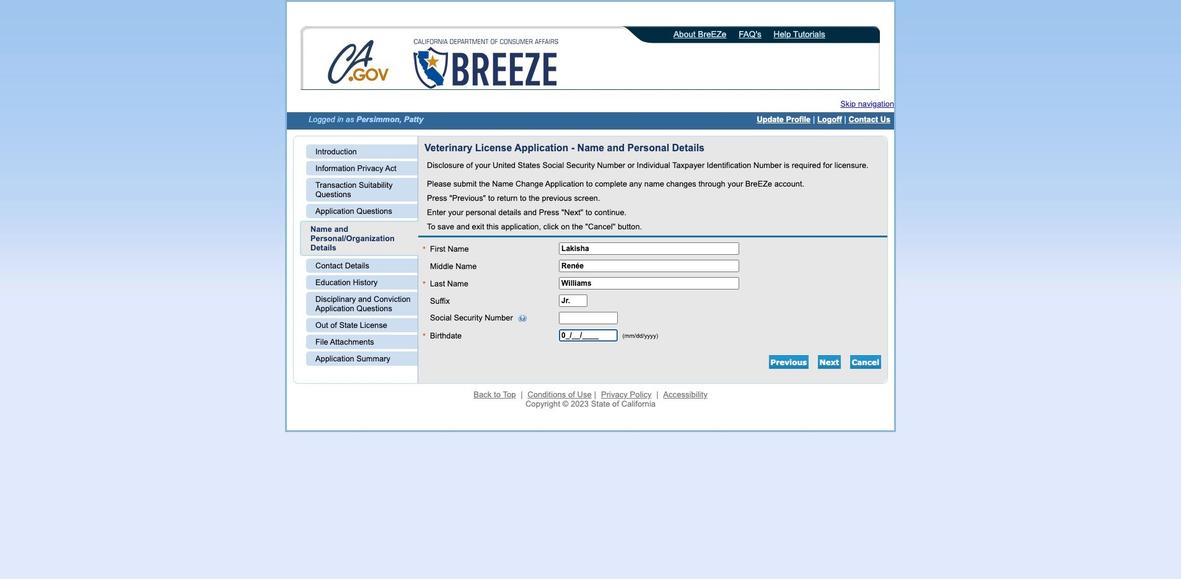 Task type: describe. For each thing, give the bounding box(es) containing it.
state of california breeze image
[[411, 39, 561, 89]]



Task type: vqa. For each thing, say whether or not it's contained in the screenshot.
  radio to the right
no



Task type: locate. For each thing, give the bounding box(es) containing it.
disclosure of your social security number or individual tax identification number is mandatory. section 30 of the business and professions code and public law 94-455 [42 u.s.c.a. 405(c)(2)(c)] authorizes collection of your social security number or individual tax identification number. your social security number or individual tax identification number will be used exclusively for tax enforcement purposes, and for purposes of compliance with any judgment or order for family support in accordance with section 11350.6 of the welfare and institutions code, or for verification of licensure or examination status by a licensing or examination entity which utilizes a national examination and where licensure is reciprocal with the requesting state. if you fail to disclose your social security number or individual tax identification number, your application for initial or renewal license will not be processed and you will be reported to the franchise tax board, which may assess $100 penalty against you. image
[[513, 314, 527, 322]]

None text field
[[559, 242, 740, 255], [559, 277, 740, 290], [559, 294, 588, 307], [559, 242, 740, 255], [559, 277, 740, 290], [559, 294, 588, 307]]

ca.gov image
[[327, 39, 391, 87]]

None text field
[[559, 260, 740, 272], [559, 312, 618, 324], [559, 329, 618, 342], [559, 260, 740, 272], [559, 312, 618, 324], [559, 329, 618, 342]]

None submit
[[769, 355, 809, 369], [818, 355, 841, 369], [850, 355, 882, 369], [769, 355, 809, 369], [818, 355, 841, 369], [850, 355, 882, 369]]



